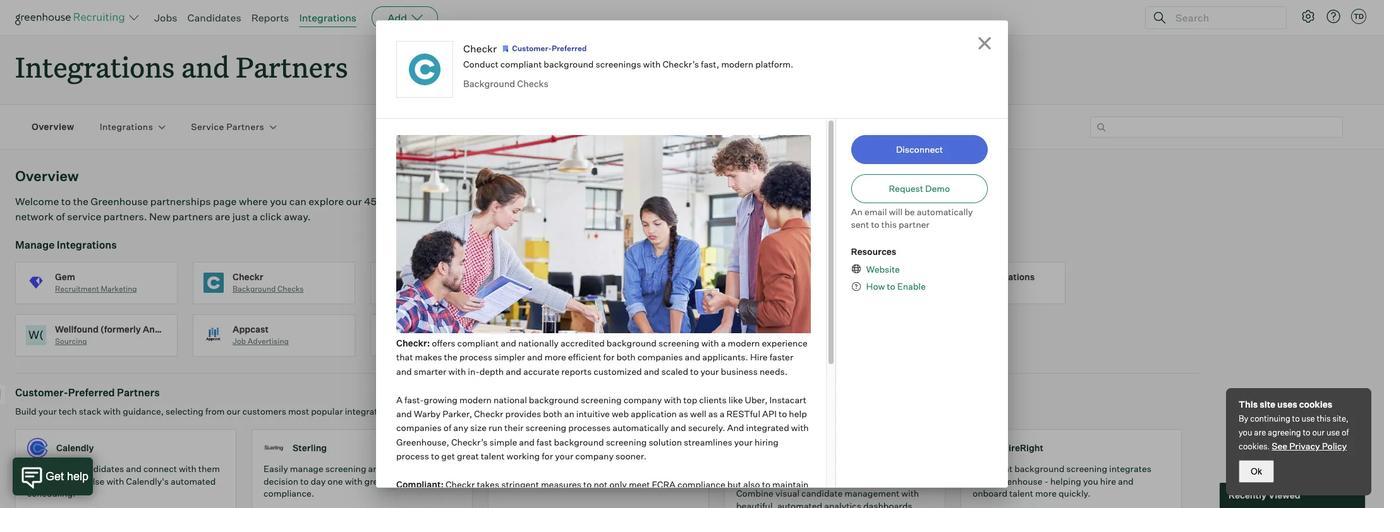 Task type: vqa. For each thing, say whether or not it's contained in the screenshot.


Task type: locate. For each thing, give the bounding box(es) containing it.
0 vertical spatial automated
[[171, 476, 216, 487]]

1 vertical spatial overview
[[15, 168, 79, 185]]

1 horizontal spatial talent
[[1010, 489, 1034, 500]]

fcra
[[652, 480, 676, 490]]

0 vertical spatial this
[[882, 219, 897, 230]]

0 vertical spatial talent
[[481, 451, 505, 462]]

where
[[239, 195, 268, 208]]

background down conduct
[[463, 78, 515, 90]]

greenhouse inside hireright background screening integrates with greenhouse - helping you hire and onboard talent more quickly.
[[992, 476, 1043, 487]]

easily manage screening and onboarding from decision to day one with greater efficiency and compliance.
[[264, 464, 455, 500]]

automatically inside source, screen, and rank candidates automatically with power of deep learning ai
[[500, 476, 556, 487]]

hireright inside hireright background screening integrates with greenhouse - helping you hire and onboard talent more quickly.
[[973, 464, 1013, 475]]

background up -
[[1015, 464, 1065, 475]]

compliant up the background checks
[[501, 59, 542, 70]]

1 horizontal spatial top
[[684, 395, 697, 406]]

how to enable link
[[861, 281, 926, 293]]

website link
[[861, 263, 900, 276]]

compliant inside offers compliant and nationally accredited background screening with a modern experience that makes the process simpler and more efficient for both companies and applicants. hire faster and smarter with in-depth and accurate reports customized and scaled to your business needs.
[[457, 338, 499, 349]]

disconnect link
[[851, 135, 988, 164]]

automated down visual
[[777, 501, 823, 509]]

you down by
[[1239, 428, 1253, 438]]

this inside an email will be automatically sent to this partner
[[882, 219, 897, 230]]

site,
[[1333, 414, 1349, 424]]

greenhouse inside unleash your greenhouse data with talentwall and see what's really going on in your pipeline. combine visual candidate management with beautiful, automated analytics dashboar
[[793, 464, 843, 475]]

1 horizontal spatial for
[[603, 352, 615, 363]]

of inside by continuing to use this site, you are agreeing to our use of cookies.
[[1342, 428, 1349, 438]]

fast down screeners.
[[710, 508, 726, 509]]

you inside by continuing to use this site, you are agreeing to our use of cookies.
[[1239, 428, 1253, 438]]

candidates inside impress top candidates and connect with them before anyone else with calendly's automated scheduling.
[[78, 464, 124, 475]]

0 vertical spatial compliant
[[501, 59, 542, 70]]

top up 'anyone'
[[62, 464, 76, 475]]

top up well
[[684, 395, 697, 406]]

process inside a fast-growing modern national background screening company with top clients like uber, instacart and warby parker, checkr provides both an intuitive web application as well as a restful api to help companies of any size run their screening processes automatically and securely. and integrated with greenhouse, checkr's simple and fast background screening solution streamlines your hiring process to get great talent working for your company sooner.
[[396, 451, 429, 462]]

2 horizontal spatial background
[[638, 494, 688, 505]]

hireright
[[1002, 443, 1044, 454], [973, 464, 1013, 475]]

0 vertical spatial are
[[215, 211, 230, 223]]

0 horizontal spatial automated
[[171, 476, 216, 487]]

both inside a fast-growing modern national background screening company with top clients like uber, instacart and warby parker, checkr provides both an intuitive web application as well as a restful api to help companies of any size run their screening processes automatically and securely. and integrated with greenhouse, checkr's simple and fast background screening solution streamlines your hiring process to get great talent working for your company sooner.
[[543, 409, 562, 420]]

1 vertical spatial companies
[[396, 423, 442, 434]]

page
[[213, 195, 237, 208]]

0 vertical spatial for
[[603, 352, 615, 363]]

power
[[578, 476, 603, 487]]

this down will at the top
[[882, 219, 897, 230]]

popular
[[311, 407, 343, 417]]

checkr for checkr
[[463, 42, 497, 55]]

learning
[[638, 476, 672, 487]]

you down screeners.
[[693, 508, 708, 509]]

size
[[470, 423, 487, 434]]

just
[[232, 211, 250, 223]]

onboarding
[[386, 464, 434, 475]]

you left hire
[[1084, 476, 1099, 487]]

1 horizontal spatial compliant
[[501, 59, 542, 70]]

0 vertical spatial top
[[684, 395, 697, 406]]

companies up greenhouse,
[[396, 423, 442, 434]]

automated inside unleash your greenhouse data with talentwall and see what's really going on in your pipeline. combine visual candidate management with beautiful, automated analytics dashboar
[[777, 501, 823, 509]]

1 horizontal spatial fast
[[710, 508, 726, 509]]

partners down partnerships
[[172, 211, 213, 223]]

1 horizontal spatial talentwall
[[886, 464, 930, 475]]

greenhouse up really
[[793, 464, 843, 475]]

both down association
[[547, 508, 566, 509]]

1 horizontal spatial from
[[436, 464, 455, 475]]

and inside unleash your greenhouse data with talentwall and see what's really going on in your pipeline. combine visual candidate management with beautiful, automated analytics dashboar
[[736, 476, 752, 487]]

for up customized
[[603, 352, 615, 363]]

0 vertical spatial modern
[[721, 59, 754, 70]]

continuing
[[1251, 414, 1291, 424]]

None text field
[[1091, 117, 1343, 138]]

1 vertical spatial both
[[543, 409, 562, 420]]

0 horizontal spatial checkr's
[[451, 437, 488, 448]]

recently viewed
[[1229, 491, 1301, 501]]

checkr takes stringent measures to not only meet fcra compliance but also to maintain accreditation with the national association of professional background screeners. our embedded compliance engine carefully follows both national and state laws to give you fast and accura
[[396, 480, 809, 509]]

partners right integration at the top left
[[447, 195, 487, 208]]

with inside source, screen, and rank candidates automatically with power of deep learning ai
[[558, 476, 576, 487]]

0 vertical spatial customer-
[[512, 44, 552, 53]]

greenhouse recruiting image
[[15, 10, 129, 25]]

both up customized
[[617, 352, 636, 363]]

background inside hireright background screening integrates with greenhouse - helping you hire and onboard talent more quickly.
[[1015, 464, 1065, 475]]

national
[[494, 395, 527, 406], [568, 508, 601, 509]]

0 vertical spatial sourcing
[[410, 285, 442, 294]]

background
[[544, 59, 594, 70], [607, 338, 657, 349], [529, 395, 579, 406], [554, 437, 604, 448], [1015, 464, 1065, 475]]

sourcing down the hireflow
[[410, 285, 442, 294]]

as left well
[[679, 409, 688, 420]]

automatically down application
[[613, 423, 669, 434]]

screen,
[[534, 464, 565, 475]]

0 horizontal spatial integrations link
[[100, 121, 153, 133]]

follows
[[516, 508, 545, 509]]

top
[[684, 395, 697, 406], [62, 464, 76, 475]]

1 vertical spatial greenhouse
[[793, 464, 843, 475]]

0 horizontal spatial background
[[233, 285, 276, 294]]

with down screen,
[[558, 476, 576, 487]]

candidates up else
[[78, 464, 124, 475]]

1 vertical spatial customer-
[[15, 387, 68, 400]]

1 vertical spatial automatically
[[613, 423, 669, 434]]

companies up scaled
[[638, 352, 683, 363]]

use
[[1302, 414, 1315, 424], [1327, 428, 1340, 438]]

1 vertical spatial company
[[576, 451, 614, 462]]

day
[[311, 476, 326, 487]]

0 horizontal spatial fast
[[537, 437, 552, 448]]

for up screen,
[[542, 451, 553, 462]]

checkr inside a fast-growing modern national background screening company with top clients like uber, instacart and warby parker, checkr provides both an intuitive web application as well as a restful api to help companies of any size run their screening processes automatically and securely. and integrated with greenhouse, checkr's simple and fast background screening solution streamlines your hiring process to get great talent working for your company sooner.
[[474, 409, 504, 420]]

hiring
[[755, 437, 779, 448]]

partners
[[236, 48, 348, 85], [226, 122, 264, 132], [117, 387, 160, 400]]

0 vertical spatial more
[[545, 352, 566, 363]]

hireright for hireright
[[1002, 443, 1044, 454]]

0 horizontal spatial this
[[882, 219, 897, 230]]

company up application
[[624, 395, 662, 406]]

sourcing down "wellfound"
[[55, 337, 87, 347]]

2 as from the left
[[709, 409, 718, 420]]

wellfound (formerly angellist talent) sourcing
[[55, 324, 217, 347]]

1 vertical spatial process
[[396, 451, 429, 462]]

checks up the appcast job advertising
[[278, 285, 304, 294]]

hireright up hireright background screening integrates with greenhouse - helping you hire and onboard talent more quickly.
[[1002, 443, 1044, 454]]

process inside offers compliant and nationally accredited background screening with a modern experience that makes the process simpler and more efficient for both companies and applicants. hire faster and smarter with in-depth and accurate reports customized and scaled to your business needs.
[[460, 352, 492, 363]]

checkr inside checkr background checks
[[233, 272, 263, 282]]

screening up scaled
[[659, 338, 700, 349]]

1 horizontal spatial this
[[1317, 414, 1331, 424]]

checkr up run
[[474, 409, 504, 420]]

checkr banner image image
[[396, 135, 811, 334]]

fast up working
[[537, 437, 552, 448]]

ok
[[1251, 467, 1262, 477]]

api
[[762, 409, 777, 420]]

viewed
[[1269, 491, 1301, 501]]

google
[[410, 324, 441, 335]]

2 candidates from the left
[[604, 464, 650, 475]]

0 vertical spatial use
[[1302, 414, 1315, 424]]

candidates up "deep"
[[604, 464, 650, 475]]

well
[[690, 409, 707, 420]]

modern inside offers compliant and nationally accredited background screening with a modern experience that makes the process simpler and more efficient for both companies and applicants. hire faster and smarter with in-depth and accurate reports customized and scaled to your business needs.
[[728, 338, 760, 349]]

modern
[[721, 59, 754, 70], [728, 338, 760, 349], [460, 395, 492, 406]]

2 vertical spatial modern
[[460, 395, 492, 406]]

you inside hireright background screening integrates with greenhouse - helping you hire and onboard talent more quickly.
[[1084, 476, 1099, 487]]

hris
[[588, 285, 606, 294]]

add
[[388, 11, 407, 24]]

site
[[1260, 400, 1276, 410]]

customer- up build
[[15, 387, 68, 400]]

background inside offers compliant and nationally accredited background screening with a modern experience that makes the process simpler and more efficient for both companies and applicants. hire faster and smarter with in-depth and accurate reports customized and scaled to your business needs.
[[607, 338, 657, 349]]

service partners
[[191, 122, 264, 132]]

email
[[865, 207, 887, 217]]

1 horizontal spatial checks
[[517, 78, 549, 90]]

build your tech stack with guidance, selecting from our customers most popular integrations.
[[15, 407, 398, 417]]

1 horizontal spatial automated
[[777, 501, 823, 509]]

partners for integrations and partners
[[236, 48, 348, 85]]

to up privacy at right bottom
[[1303, 428, 1311, 438]]

to right also at the right bottom of page
[[762, 480, 771, 490]]

makes
[[415, 352, 442, 363]]

automatically down source,
[[500, 476, 556, 487]]

takes
[[477, 480, 499, 490]]

ai
[[673, 476, 682, 487]]

overview
[[32, 122, 74, 132], [15, 168, 79, 185]]

0 horizontal spatial national
[[494, 395, 527, 406]]

are
[[215, 211, 230, 223], [1254, 428, 1266, 438]]

visual
[[776, 489, 800, 500]]

checks
[[517, 78, 549, 90], [278, 285, 304, 294]]

with left them
[[179, 464, 196, 475]]

integrations for the right integrations link
[[299, 11, 357, 24]]

policy
[[1322, 441, 1347, 452]]

but
[[728, 480, 741, 490]]

compliant:
[[396, 480, 444, 490]]

talentwall up pipeline.
[[886, 464, 930, 475]]

are down page
[[215, 211, 230, 223]]

to right scaled
[[690, 367, 699, 377]]

impress top candidates and connect with them before anyone else with calendly's automated scheduling.
[[27, 464, 220, 500]]

0 horizontal spatial preferred
[[68, 387, 115, 400]]

the inside checkr takes stringent measures to not only meet fcra compliance but also to maintain accreditation with the national association of professional background screeners. our embedded compliance engine carefully follows both national and state laws to give you fast and accura
[[473, 494, 486, 505]]

with right else
[[106, 476, 124, 487]]

use up policy
[[1327, 428, 1340, 438]]

job
[[233, 337, 246, 347]]

decision
[[264, 476, 298, 487]]

1 vertical spatial integrations link
[[100, 121, 153, 133]]

screening inside offers compliant and nationally accredited background screening with a modern experience that makes the process simpler and more efficient for both companies and applicants. hire faster and smarter with in-depth and accurate reports customized and scaled to your business needs.
[[659, 338, 700, 349]]

to right api
[[779, 409, 787, 420]]

talent right onboard
[[1010, 489, 1034, 500]]

1 horizontal spatial company
[[624, 395, 662, 406]]

0 vertical spatial checks
[[517, 78, 549, 90]]

companies
[[638, 352, 683, 363], [396, 423, 442, 434]]

modern up hire
[[728, 338, 760, 349]]

1 vertical spatial national
[[568, 508, 601, 509]]

1 vertical spatial more
[[1035, 489, 1057, 500]]

1 horizontal spatial use
[[1327, 428, 1340, 438]]

0 vertical spatial integrations link
[[299, 11, 357, 24]]

1 vertical spatial sourcing
[[55, 337, 87, 347]]

1 vertical spatial checks
[[278, 285, 304, 294]]

both inside checkr takes stringent measures to not only meet fcra compliance but also to maintain accreditation with the national association of professional background screeners. our embedded compliance engine carefully follows both national and state laws to give you fast and accura
[[547, 508, 566, 509]]

customer-preferred partners
[[15, 387, 160, 400]]

to down manage
[[300, 476, 309, 487]]

a right just
[[252, 211, 258, 223]]

background up laws
[[638, 494, 688, 505]]

talentwall down integrated
[[766, 443, 811, 454]]

1 horizontal spatial companies
[[638, 352, 683, 363]]

from down get
[[436, 464, 455, 475]]

of left service
[[56, 211, 65, 223]]

a inside a fast-growing modern national background screening company with top clients like uber, instacart and warby parker, checkr provides both an intuitive web application as well as a restful api to help companies of any size run their screening processes automatically and securely. and integrated with greenhouse, checkr's simple and fast background screening solution streamlines your hiring process to get great talent working for your company sooner.
[[720, 409, 725, 420]]

disconnect
[[896, 144, 943, 155]]

with right one
[[345, 476, 363, 487]]

0 vertical spatial companies
[[638, 352, 683, 363]]

to down the uses
[[1293, 414, 1300, 424]]

w(
[[28, 328, 44, 342]]

automatically inside a fast-growing modern national background screening company with top clients like uber, instacart and warby parker, checkr provides both an intuitive web application as well as a restful api to help companies of any size run their screening processes automatically and securely. and integrated with greenhouse, checkr's simple and fast background screening solution streamlines your hiring process to get great talent working for your company sooner.
[[613, 423, 669, 434]]

0 horizontal spatial automatically
[[500, 476, 556, 487]]

2 vertical spatial greenhouse
[[992, 476, 1043, 487]]

from inside easily manage screening and onboarding from decision to day one with greater efficiency and compliance.
[[436, 464, 455, 475]]

checkr's up great
[[451, 437, 488, 448]]

checkr up engine
[[446, 480, 475, 490]]

of inside a fast-growing modern national background screening company with top clients like uber, instacart and warby parker, checkr provides both an intuitive web application as well as a restful api to help companies of any size run their screening processes automatically and securely. and integrated with greenhouse, checkr's simple and fast background screening solution streamlines your hiring process to get great talent working for your company sooner.
[[444, 423, 452, 434]]

1 vertical spatial talentwall
[[886, 464, 930, 475]]

depth
[[480, 367, 504, 377]]

customer- for customer-preferred partners
[[15, 387, 68, 400]]

needs.
[[760, 367, 788, 377]]

of down site,
[[1342, 428, 1349, 438]]

by continuing to use this site, you are agreeing to our use of cookies.
[[1239, 414, 1349, 452]]

national inside checkr takes stringent measures to not only meet fcra compliance but also to maintain accreditation with the national association of professional background screeners. our embedded compliance engine carefully follows both national and state laws to give you fast and accura
[[568, 508, 601, 509]]

0 vertical spatial process
[[460, 352, 492, 363]]

1 vertical spatial checkr's
[[451, 437, 488, 448]]

intuitive
[[576, 409, 610, 420]]

of left "deep"
[[605, 476, 613, 487]]

1 horizontal spatial national
[[568, 508, 601, 509]]

process up in-
[[460, 352, 492, 363]]

modern right fast,
[[721, 59, 754, 70]]

checkr inside checkr takes stringent measures to not only meet fcra compliance but also to maintain accreditation with the national association of professional background screeners. our embedded compliance engine carefully follows both national and state laws to give you fast and accura
[[446, 480, 475, 490]]

greenhouse left -
[[992, 476, 1043, 487]]

tech
[[59, 407, 77, 417]]

appcast job advertising
[[233, 324, 289, 347]]

an
[[851, 207, 863, 217]]

0 vertical spatial partners
[[236, 48, 348, 85]]

background inside checkr background checks
[[233, 285, 276, 294]]

0 vertical spatial fast
[[537, 437, 552, 448]]

0 vertical spatial hireright
[[1002, 443, 1044, 454]]

0 horizontal spatial are
[[215, 211, 230, 223]]

the inside welcome to the greenhouse partnerships page where you can explore our 450+ integration partners and our network of service partners. new partners are just a click away.
[[73, 195, 88, 208]]

0 horizontal spatial candidates
[[78, 464, 124, 475]]

and
[[727, 423, 744, 434]]

our inside by continuing to use this site, you are agreeing to our use of cookies.
[[1313, 428, 1325, 438]]

both left the an
[[543, 409, 562, 420]]

hireright up onboard
[[973, 464, 1013, 475]]

national down the power
[[568, 508, 601, 509]]

0 vertical spatial automatically
[[917, 207, 973, 217]]

are up cookies.
[[1254, 428, 1266, 438]]

1 candidates from the left
[[78, 464, 124, 475]]

0 vertical spatial the
[[73, 195, 88, 208]]

1 horizontal spatial candidates
[[604, 464, 650, 475]]

demo
[[926, 183, 950, 194]]

click
[[260, 211, 282, 223]]

background up appcast
[[233, 285, 276, 294]]

screening up helping
[[1067, 464, 1108, 475]]

process up onboarding at the left bottom of page
[[396, 451, 429, 462]]

your down applicants.
[[701, 367, 719, 377]]

0 vertical spatial a
[[252, 211, 258, 223]]

to up service
[[61, 195, 71, 208]]

partners up guidance,
[[117, 387, 160, 400]]

you up click
[[270, 195, 287, 208]]

fast inside a fast-growing modern national background screening company with top clients like uber, instacart and warby parker, checkr provides both an intuitive web application as well as a restful api to help companies of any size run their screening processes automatically and securely. and integrated with greenhouse, checkr's simple and fast background screening solution streamlines your hiring process to get great talent working for your company sooner.
[[537, 437, 552, 448]]

screening up eightfold
[[526, 423, 567, 434]]

1 vertical spatial a
[[721, 338, 726, 349]]

with right the screenings
[[643, 59, 661, 70]]

integrates
[[1109, 464, 1152, 475]]

automatically inside an email will be automatically sent to this partner
[[917, 207, 973, 217]]

integrations
[[299, 11, 357, 24], [15, 48, 175, 85], [100, 122, 153, 132], [57, 239, 117, 252]]

more down -
[[1035, 489, 1057, 500]]

automated down them
[[171, 476, 216, 487]]

national up provides
[[494, 395, 527, 406]]

company up rank
[[576, 451, 614, 462]]

greenhouse up partners.
[[91, 195, 148, 208]]

instacart
[[770, 395, 807, 406]]

1 horizontal spatial sourcing
[[410, 285, 442, 294]]

2 vertical spatial automatically
[[500, 476, 556, 487]]

google calendar scheduling
[[410, 324, 482, 347]]

1 vertical spatial background
[[233, 285, 276, 294]]

to left not
[[584, 480, 592, 490]]

pipeline.
[[891, 476, 927, 487]]

1 horizontal spatial process
[[460, 352, 492, 363]]

1 vertical spatial from
[[436, 464, 455, 475]]

partners right service
[[226, 122, 264, 132]]

checks inside checkr background checks
[[278, 285, 304, 294]]

more inside offers compliant and nationally accredited background screening with a modern experience that makes the process simpler and more efficient for both companies and applicants. hire faster and smarter with in-depth and accurate reports customized and scaled to your business needs.
[[545, 352, 566, 363]]

a inside welcome to the greenhouse partnerships page where you can explore our 450+ integration partners and our network of service partners. new partners are just a click away.
[[252, 211, 258, 223]]

the inside offers compliant and nationally accredited background screening with a modern experience that makes the process simpler and more efficient for both companies and applicants. hire faster and smarter with in-depth and accurate reports customized and scaled to your business needs.
[[444, 352, 458, 363]]

1 horizontal spatial are
[[1254, 428, 1266, 438]]

0 vertical spatial overview
[[32, 122, 74, 132]]

2 vertical spatial both
[[547, 508, 566, 509]]

give
[[674, 508, 691, 509]]

1 horizontal spatial preferred
[[552, 44, 587, 53]]

growing
[[424, 395, 458, 406]]

1 horizontal spatial the
[[444, 352, 458, 363]]

customer- up the background checks
[[512, 44, 552, 53]]

1 horizontal spatial greenhouse
[[793, 464, 843, 475]]

compliant
[[501, 59, 542, 70], [457, 338, 499, 349]]

linkedin
[[943, 272, 981, 282]]

your up management
[[871, 476, 890, 487]]

management
[[845, 489, 900, 500]]

gem recruitment marketing
[[55, 272, 137, 294]]

0 horizontal spatial from
[[205, 407, 225, 417]]

background up customized
[[607, 338, 657, 349]]

1 vertical spatial top
[[62, 464, 76, 475]]

our
[[737, 494, 752, 505]]

of down the power
[[575, 494, 583, 505]]

sourcing inside wellfound (formerly angellist talent) sourcing
[[55, 337, 87, 347]]

modern up the parker,
[[460, 395, 492, 406]]

0 horizontal spatial the
[[73, 195, 88, 208]]

a inside offers compliant and nationally accredited background screening with a modern experience that makes the process simpler and more efficient for both companies and applicants. hire faster and smarter with in-depth and accurate reports customized and scaled to your business needs.
[[721, 338, 726, 349]]

screeners.
[[690, 494, 735, 505]]

2 vertical spatial the
[[473, 494, 486, 505]]

0 vertical spatial partners
[[447, 195, 487, 208]]

1 vertical spatial automated
[[777, 501, 823, 509]]

checkr for checkr background checks
[[233, 272, 263, 282]]

top inside a fast-growing modern national background screening company with top clients like uber, instacart and warby parker, checkr provides both an intuitive web application as well as a restful api to help companies of any size run their screening processes automatically and securely. and integrated with greenhouse, checkr's simple and fast background screening solution streamlines your hiring process to get great talent working for your company sooner.
[[684, 395, 697, 406]]

like
[[729, 395, 743, 406]]

preferred for customer-preferred partners
[[68, 387, 115, 400]]

that
[[396, 352, 413, 363]]

2 vertical spatial background
[[638, 494, 688, 505]]

and
[[181, 48, 229, 85], [490, 195, 507, 208], [501, 338, 516, 349], [527, 352, 543, 363], [685, 352, 701, 363], [396, 367, 412, 377], [506, 367, 522, 377], [644, 367, 660, 377], [396, 409, 412, 420], [671, 423, 686, 434], [519, 437, 535, 448], [126, 464, 142, 475], [368, 464, 384, 475], [567, 464, 582, 475], [438, 476, 454, 487], [736, 476, 752, 487], [1118, 476, 1134, 487], [603, 508, 619, 509], [728, 508, 743, 509]]

1 vertical spatial talent
[[1010, 489, 1034, 500]]

1 vertical spatial fast
[[710, 508, 726, 509]]

checkr's inside a fast-growing modern national background screening company with top clients like uber, instacart and warby parker, checkr provides both an intuitive web application as well as a restful api to help companies of any size run their screening processes automatically and securely. and integrated with greenhouse, checkr's simple and fast background screening solution streamlines your hiring process to get great talent working for your company sooner.
[[451, 437, 488, 448]]

0 vertical spatial greenhouse
[[91, 195, 148, 208]]

preferred up stack
[[68, 387, 115, 400]]

your inside offers compliant and nationally accredited background screening with a modern experience that makes the process simpler and more efficient for both companies and applicants. hire faster and smarter with in-depth and accurate reports customized and scaled to your business needs.
[[701, 367, 719, 377]]

conduct
[[463, 59, 499, 70]]

2 vertical spatial a
[[720, 409, 725, 420]]

0 horizontal spatial partners
[[172, 211, 213, 223]]

can
[[289, 195, 306, 208]]

connect
[[143, 464, 177, 475]]

0 horizontal spatial more
[[545, 352, 566, 363]]

1 as from the left
[[679, 409, 688, 420]]

service partners link
[[191, 121, 264, 133]]

to down email
[[871, 219, 880, 230]]

0 horizontal spatial for
[[542, 451, 553, 462]]



Task type: describe. For each thing, give the bounding box(es) containing it.
of inside welcome to the greenhouse partnerships page where you can explore our 450+ integration partners and our network of service partners. new partners are just a click away.
[[56, 211, 65, 223]]

data
[[845, 464, 864, 475]]

more inside hireright background screening integrates with greenhouse - helping you hire and onboard talent more quickly.
[[1035, 489, 1057, 500]]

cookies
[[1300, 400, 1333, 410]]

unleash your greenhouse data with talentwall and see what's really going on in your pipeline. combine visual candidate management with beautiful, automated analytics dashboar
[[736, 464, 930, 509]]

only
[[609, 480, 627, 490]]

conduct compliant background screenings with checkr's fast, modern platform.
[[463, 59, 793, 70]]

embedded
[[754, 494, 799, 505]]

preferred for customer-preferred
[[552, 44, 587, 53]]

checkr for checkr takes stringent measures to not only meet fcra compliance but also to maintain accreditation with the national association of professional background screeners. our embedded compliance engine carefully follows both national and state laws to give you fast and accura
[[446, 480, 475, 490]]

partners for customer-preferred partners
[[117, 387, 160, 400]]

stringent
[[501, 480, 539, 490]]

to right how
[[887, 281, 896, 292]]

any
[[453, 423, 468, 434]]

meet
[[629, 480, 650, 490]]

0 vertical spatial company
[[624, 395, 662, 406]]

web
[[612, 409, 629, 420]]

new
[[149, 211, 170, 223]]

your up screen,
[[555, 451, 574, 462]]

of inside checkr takes stringent measures to not only meet fcra compliance but also to maintain accreditation with the national association of professional background screeners. our embedded compliance engine carefully follows both national and state laws to give you fast and accura
[[575, 494, 583, 505]]

0 horizontal spatial company
[[576, 451, 614, 462]]

will
[[889, 207, 903, 217]]

integrations for integrations and partners
[[15, 48, 175, 85]]

1 vertical spatial partners
[[226, 122, 264, 132]]

compliance
[[678, 480, 726, 490]]

integrations and partners
[[15, 48, 348, 85]]

screening up intuitive
[[581, 395, 622, 406]]

an email will be automatically sent to this partner
[[851, 207, 973, 230]]

background checks
[[463, 78, 549, 90]]

integrations
[[983, 272, 1035, 282]]

1 vertical spatial use
[[1327, 428, 1340, 438]]

of inside source, screen, and rank candidates automatically with power of deep learning ai
[[605, 476, 613, 487]]

background inside checkr takes stringent measures to not only meet fcra compliance but also to maintain accreditation with the national association of professional background screeners. our embedded compliance engine carefully follows both national and state laws to give you fast and accura
[[638, 494, 688, 505]]

background checks link
[[463, 78, 549, 90]]

great
[[457, 451, 479, 462]]

compliant for conduct
[[501, 59, 542, 70]]

your up what's
[[772, 464, 791, 475]]

fast inside checkr takes stringent measures to not only meet fcra compliance but also to maintain accreditation with the national association of professional background screeners. our embedded compliance engine carefully follows both national and state laws to give you fast and accura
[[710, 508, 726, 509]]

compliant for offers
[[457, 338, 499, 349]]

modern inside a fast-growing modern national background screening company with top clients like uber, instacart and warby parker, checkr provides both an intuitive web application as well as a restful api to help companies of any size run their screening processes automatically and securely. and integrated with greenhouse, checkr's simple and fast background screening solution streamlines your hiring process to get great talent working for your company sooner.
[[460, 395, 492, 406]]

onboard
[[973, 489, 1008, 500]]

-
[[1045, 476, 1049, 487]]

talentwall inside unleash your greenhouse data with talentwall and see what's really going on in your pipeline. combine visual candidate management with beautiful, automated analytics dashboar
[[886, 464, 930, 475]]

compliance.
[[264, 489, 314, 500]]

0 horizontal spatial talentwall
[[766, 443, 811, 454]]

national inside a fast-growing modern national background screening company with top clients like uber, instacart and warby parker, checkr provides both an intuitive web application as well as a restful api to help companies of any size run their screening processes automatically and securely. and integrated with greenhouse, checkr's simple and fast background screening solution streamlines your hiring process to get great talent working for your company sooner.
[[494, 395, 527, 406]]

your down 'and'
[[734, 437, 753, 448]]

with inside hireright background screening integrates with greenhouse - helping you hire and onboard talent more quickly.
[[973, 476, 991, 487]]

ok button
[[1239, 461, 1274, 484]]

sourcing inside "hireflow sourcing"
[[410, 285, 442, 294]]

talent inside a fast-growing modern national background screening company with top clients like uber, instacart and warby parker, checkr provides both an intuitive web application as well as a restful api to help companies of any size run their screening processes automatically and securely. and integrated with greenhouse, checkr's simple and fast background screening solution streamlines your hiring process to get great talent working for your company sooner.
[[481, 451, 505, 462]]

configure image
[[1301, 9, 1316, 24]]

talent inside hireright background screening integrates with greenhouse - helping you hire and onboard talent more quickly.
[[1010, 489, 1034, 500]]

efficiency
[[397, 476, 436, 487]]

are inside welcome to the greenhouse partnerships page where you can explore our 450+ integration partners and our network of service partners. new partners are just a click away.
[[215, 211, 230, 223]]

see
[[754, 476, 768, 487]]

securely.
[[688, 423, 725, 434]]

checkr background checks
[[233, 272, 304, 294]]

and inside welcome to the greenhouse partnerships page where you can explore our 450+ integration partners and our network of service partners. new partners are just a click away.
[[490, 195, 507, 208]]

hireflow sourcing
[[410, 272, 447, 294]]

linkedin integrations link
[[903, 262, 1081, 315]]

and inside hireright background screening integrates with greenhouse - helping you hire and onboard talent more quickly.
[[1118, 476, 1134, 487]]

hireright for hireright background screening integrates with greenhouse - helping you hire and onboard talent more quickly.
[[973, 464, 1013, 475]]

automated inside impress top candidates and connect with them before anyone else with calendly's automated scheduling.
[[171, 476, 216, 487]]

with left in-
[[448, 367, 466, 377]]

enable
[[897, 281, 926, 292]]

a fast-growing modern national background screening company with top clients like uber, instacart and warby parker, checkr provides both an intuitive web application as well as a restful api to help companies of any size run their screening processes automatically and securely. and integrated with greenhouse, checkr's simple and fast background screening solution streamlines your hiring process to get great talent working for your company sooner.
[[396, 395, 809, 462]]

candidates inside source, screen, and rank candidates automatically with power of deep learning ai
[[604, 464, 650, 475]]

hire
[[750, 352, 768, 363]]

for inside a fast-growing modern national background screening company with top clients like uber, instacart and warby parker, checkr provides both an intuitive web application as well as a restful api to help companies of any size run their screening processes automatically and securely. and integrated with greenhouse, checkr's simple and fast background screening solution streamlines your hiring process to get great talent working for your company sooner.
[[542, 451, 553, 462]]

checkr:
[[396, 338, 430, 349]]

impress
[[27, 464, 61, 475]]

hireright background screening integrates with greenhouse - helping you hire and onboard talent more quickly.
[[973, 464, 1152, 500]]

to left get
[[431, 451, 440, 462]]

with up in
[[866, 464, 884, 475]]

integration
[[393, 195, 445, 208]]

maintain
[[773, 480, 809, 490]]

reports link
[[251, 11, 289, 24]]

with inside checkr takes stringent measures to not only meet fcra compliance but also to maintain accreditation with the national association of professional background screeners. our embedded compliance engine carefully follows both national and state laws to give you fast and accura
[[453, 494, 471, 505]]

with up applicants.
[[702, 338, 719, 349]]

manage integrations
[[15, 239, 117, 252]]

your left tech
[[38, 407, 57, 417]]

most
[[288, 407, 309, 417]]

fast,
[[701, 59, 719, 70]]

this inside by continuing to use this site, you are agreeing to our use of cookies.
[[1317, 414, 1331, 424]]

and inside source, screen, and rank candidates automatically with power of deep learning ai
[[567, 464, 582, 475]]

td
[[1354, 12, 1364, 21]]

customer- for customer-preferred
[[512, 44, 552, 53]]

companies inside offers compliant and nationally accredited background screening with a modern experience that makes the process simpler and more efficient for both companies and applicants. hire faster and smarter with in-depth and accurate reports customized and scaled to your business needs.
[[638, 352, 683, 363]]

customers
[[242, 407, 286, 417]]

faster
[[770, 352, 794, 363]]

to inside an email will be automatically sent to this partner
[[871, 219, 880, 230]]

restful
[[727, 409, 761, 420]]

accurate
[[523, 367, 560, 377]]

1 horizontal spatial integrations link
[[299, 11, 357, 24]]

both inside offers compliant and nationally accredited background screening with a modern experience that makes the process simpler and more efficient for both companies and applicants. hire faster and smarter with in-depth and accurate reports customized and scaled to your business needs.
[[617, 352, 636, 363]]

customer-preferred
[[512, 44, 587, 53]]

candidates
[[187, 11, 241, 24]]

to left the give
[[664, 508, 672, 509]]

candidate
[[802, 489, 843, 500]]

for inside offers compliant and nationally accredited background screening with a modern experience that makes the process simpler and more efficient for both companies and applicants. hire faster and smarter with in-depth and accurate reports customized and scaled to your business needs.
[[603, 352, 615, 363]]

website
[[866, 264, 900, 275]]

offers
[[432, 338, 456, 349]]

you inside checkr takes stringent measures to not only meet fcra compliance but also to maintain accreditation with the national association of professional background screeners. our embedded compliance engine carefully follows both national and state laws to give you fast and accura
[[693, 508, 708, 509]]

screening up sooner.
[[606, 437, 647, 448]]

screening inside hireright background screening integrates with greenhouse - helping you hire and onboard talent more quickly.
[[1067, 464, 1108, 475]]

jobs link
[[154, 11, 177, 24]]

with right stack
[[103, 407, 121, 417]]

you inside welcome to the greenhouse partnerships page where you can explore our 450+ integration partners and our network of service partners. new partners are just a click away.
[[270, 195, 287, 208]]

interviewing
[[788, 285, 832, 294]]

request demo button
[[851, 174, 988, 204]]

0 horizontal spatial use
[[1302, 414, 1315, 424]]

one
[[328, 476, 343, 487]]

really
[[799, 476, 822, 487]]

1 horizontal spatial checkr's
[[663, 59, 699, 70]]

helping
[[1051, 476, 1082, 487]]

integrations for the bottom integrations link
[[100, 122, 153, 132]]

with up application
[[664, 395, 682, 406]]

zoom video interviewing
[[766, 272, 832, 294]]

this
[[1239, 400, 1258, 410]]

background down customer-preferred
[[544, 59, 594, 70]]

engine
[[447, 508, 476, 509]]

companies inside a fast-growing modern national background screening company with top clients like uber, instacart and warby parker, checkr provides both an intuitive web application as well as a restful api to help companies of any size run their screening processes automatically and securely. and integrated with greenhouse, checkr's simple and fast background screening solution streamlines your hiring process to get great talent working for your company sooner.
[[396, 423, 442, 434]]

with inside easily manage screening and onboarding from decision to day one with greater efficiency and compliance.
[[345, 476, 363, 487]]

1 vertical spatial partners
[[172, 211, 213, 223]]

background down the processes on the left
[[554, 437, 604, 448]]

analytics
[[824, 501, 862, 509]]

scheduling.
[[27, 489, 75, 500]]

screening inside easily manage screening and onboarding from decision to day one with greater efficiency and compliance.
[[325, 464, 366, 475]]

streamlines
[[684, 437, 733, 448]]

by
[[1239, 414, 1249, 424]]

processes
[[568, 423, 611, 434]]

applicants.
[[703, 352, 748, 363]]

selecting
[[166, 407, 204, 417]]

to inside welcome to the greenhouse partnerships page where you can explore our 450+ integration partners and our network of service partners. new partners are just a click away.
[[61, 195, 71, 208]]

beautiful,
[[736, 501, 776, 509]]

talent)
[[186, 324, 217, 335]]

simple
[[490, 437, 517, 448]]

guidance,
[[123, 407, 164, 417]]

1 horizontal spatial partners
[[447, 195, 487, 208]]

stack
[[79, 407, 101, 417]]

calendly's
[[126, 476, 169, 487]]

clients
[[699, 395, 727, 406]]

background up the an
[[529, 395, 579, 406]]

gem
[[55, 272, 75, 282]]

build
[[15, 407, 36, 417]]

top inside impress top candidates and connect with them before anyone else with calendly's automated scheduling.
[[62, 464, 76, 475]]

going
[[824, 476, 847, 487]]

offers compliant and nationally accredited background screening with a modern experience that makes the process simpler and more efficient for both companies and applicants. hire faster and smarter with in-depth and accurate reports customized and scaled to your business needs.
[[396, 338, 808, 377]]

greenhouse inside welcome to the greenhouse partnerships page where you can explore our 450+ integration partners and our network of service partners. new partners are just a click away.
[[91, 195, 148, 208]]

Search text field
[[1173, 9, 1275, 27]]

0 vertical spatial from
[[205, 407, 225, 417]]

overview link
[[32, 121, 74, 133]]

service
[[191, 122, 224, 132]]

to inside easily manage screening and onboarding from decision to day one with greater efficiency and compliance.
[[300, 476, 309, 487]]

are inside by continuing to use this site, you are agreeing to our use of cookies.
[[1254, 428, 1266, 438]]

and inside impress top candidates and connect with them before anyone else with calendly's automated scheduling.
[[126, 464, 142, 475]]

0 vertical spatial background
[[463, 78, 515, 90]]

fast-
[[405, 395, 424, 406]]

to inside offers compliant and nationally accredited background screening with a modern experience that makes the process simpler and more efficient for both companies and applicants. hire faster and smarter with in-depth and accurate reports customized and scaled to your business needs.
[[690, 367, 699, 377]]

working
[[507, 451, 540, 462]]

with down help
[[791, 423, 809, 434]]

experience
[[762, 338, 808, 349]]

with down pipeline.
[[902, 489, 919, 500]]



